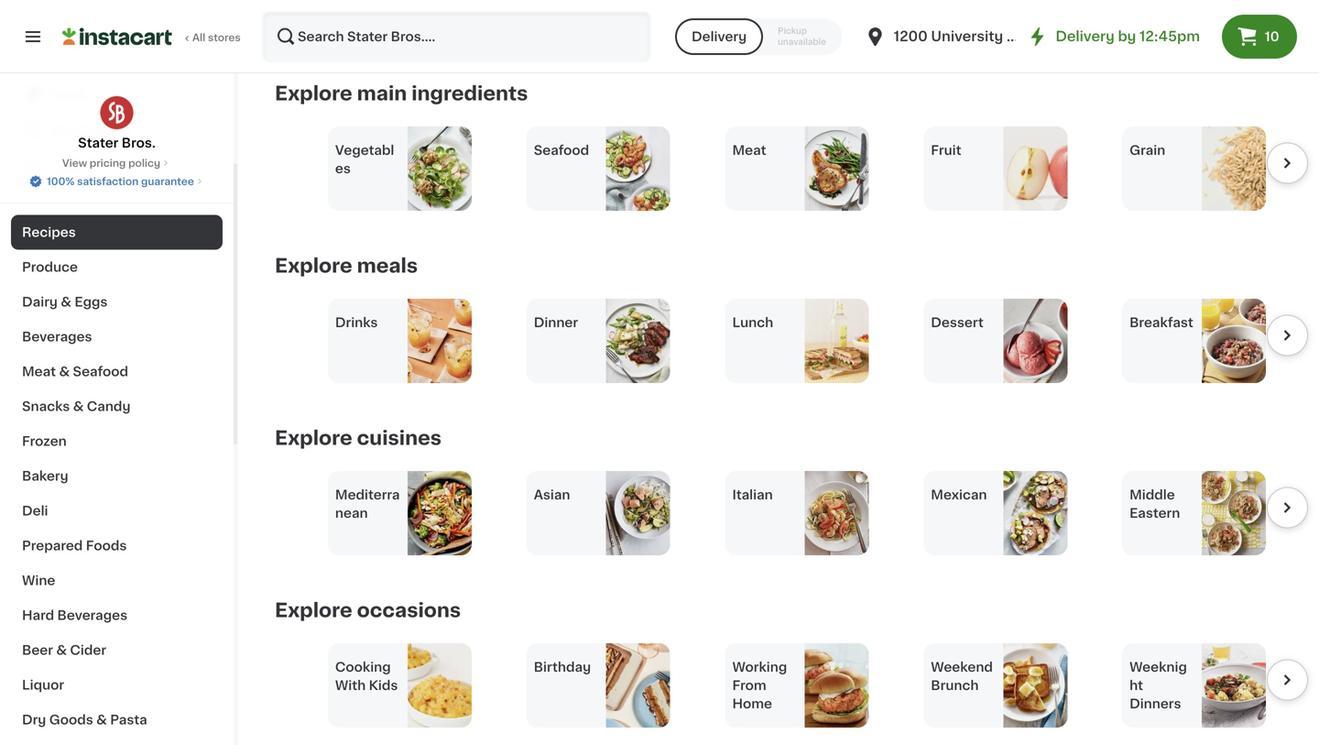 Task type: describe. For each thing, give the bounding box(es) containing it.
produce link
[[11, 250, 223, 285]]

0 vertical spatial beverages
[[22, 330, 92, 343]]

university
[[932, 30, 1004, 43]]

meals
[[357, 256, 418, 275]]

ht
[[1130, 679, 1144, 692]]

cooking
[[335, 661, 391, 674]]

working from home
[[733, 661, 788, 710]]

hard beverages link
[[11, 598, 223, 633]]

ingredients
[[412, 84, 528, 103]]

bros.
[[122, 137, 156, 149]]

italian
[[733, 489, 773, 501]]

asian link
[[527, 471, 671, 555]]

drinks link
[[328, 299, 472, 383]]

explore occasions
[[275, 601, 461, 620]]

middle eastern
[[1130, 489, 1181, 520]]

seafood link
[[527, 126, 671, 211]]

10
[[1266, 30, 1280, 43]]

candy
[[87, 400, 131, 413]]

pricing
[[90, 158, 126, 168]]

produce
[[22, 261, 78, 274]]

meat & seafood
[[22, 365, 128, 378]]

dessert
[[932, 316, 984, 329]]

explore for explore cuisines
[[275, 428, 353, 448]]

20
[[527, 1, 540, 12]]

frozen
[[22, 435, 67, 448]]

item carousel region for explore meals
[[275, 299, 1309, 383]]

again
[[93, 124, 129, 137]]

eastern
[[1130, 507, 1181, 520]]

vegetabl
[[335, 144, 394, 157]]

wine link
[[11, 563, 223, 598]]

snacks & candy
[[22, 400, 131, 413]]

foods
[[86, 539, 127, 552]]

breakfast link
[[1123, 299, 1267, 383]]

occasions
[[357, 601, 461, 620]]

by
[[1119, 30, 1137, 43]]

delivery by 12:45pm
[[1056, 30, 1201, 43]]

dinner link
[[527, 299, 671, 383]]

12:45pm
[[1140, 30, 1201, 43]]

bakery
[[22, 470, 68, 483]]

1200 university ave
[[894, 30, 1033, 43]]

stater bros.
[[78, 137, 156, 149]]

guarantee
[[141, 176, 194, 187]]

meat & seafood link
[[11, 354, 223, 389]]

meat for meat & seafood
[[22, 365, 56, 378]]

birthday
[[534, 661, 591, 674]]

Search field
[[264, 13, 650, 60]]

dry goods & pasta
[[22, 714, 147, 726]]

deals link
[[11, 76, 223, 112]]

hard
[[22, 609, 54, 622]]

mediterra nean
[[335, 489, 400, 520]]

birthday link
[[527, 643, 671, 728]]

nean
[[335, 507, 368, 520]]

2 min from the left
[[543, 1, 562, 12]]

hard beverages
[[22, 609, 127, 622]]

stater bros. link
[[78, 95, 156, 152]]

1
[[328, 1, 332, 12]]

lunch
[[733, 316, 774, 329]]

view pricing policy link
[[62, 156, 171, 170]]

& for beer
[[56, 644, 67, 657]]

& inside dry goods & pasta link
[[96, 714, 107, 726]]

buy it again link
[[11, 112, 223, 149]]

delivery for delivery by 12:45pm
[[1056, 30, 1115, 43]]

vegetabl es
[[335, 144, 394, 175]]

cooking with kids link
[[328, 643, 472, 728]]

bakery link
[[11, 459, 223, 494]]

dairy
[[22, 296, 58, 308]]

prepared foods
[[22, 539, 127, 552]]

liquor link
[[11, 668, 223, 703]]

mexican link
[[924, 471, 1068, 555]]

vegetabl es link
[[328, 126, 472, 211]]

grain
[[1130, 144, 1166, 157]]

delivery button
[[676, 18, 764, 55]]

1 hr 30 min link
[[328, 0, 472, 38]]

snacks
[[22, 400, 70, 413]]

deli link
[[11, 494, 223, 528]]

breakfast
[[1130, 316, 1194, 329]]

1 vertical spatial seafood
[[73, 365, 128, 378]]

dinners
[[1130, 698, 1182, 710]]

all stores
[[192, 33, 241, 43]]

es
[[335, 162, 351, 175]]

1200
[[894, 30, 928, 43]]

explore meals
[[275, 256, 418, 275]]

30
[[348, 1, 362, 12]]



Task type: vqa. For each thing, say whether or not it's contained in the screenshot.


Task type: locate. For each thing, give the bounding box(es) containing it.
4 item carousel region from the top
[[275, 643, 1309, 728]]

satisfaction
[[77, 176, 139, 187]]

meat
[[733, 144, 767, 157], [22, 365, 56, 378]]

dessert link
[[924, 299, 1068, 383]]

beverages down dairy & eggs
[[22, 330, 92, 343]]

weeknig ht dinners link
[[1123, 643, 1267, 728]]

prepared
[[22, 539, 83, 552]]

100%
[[47, 176, 75, 187]]

service type group
[[676, 18, 843, 55]]

delivery
[[1056, 30, 1115, 43], [692, 30, 747, 43]]

1 hr 30 min
[[328, 1, 383, 12]]

& for meat
[[59, 365, 70, 378]]

item carousel region containing vegetabl es
[[275, 126, 1309, 211]]

& inside beer & cider link
[[56, 644, 67, 657]]

weekend brunch
[[932, 661, 994, 692]]

dry
[[22, 714, 46, 726]]

recipes
[[22, 226, 76, 239]]

4 explore from the top
[[275, 601, 353, 620]]

view pricing policy
[[62, 158, 160, 168]]

& left pasta
[[96, 714, 107, 726]]

stores
[[208, 33, 241, 43]]

drinks
[[335, 316, 378, 329]]

from
[[733, 679, 767, 692]]

2 item carousel region from the top
[[275, 299, 1309, 383]]

main
[[357, 84, 407, 103]]

instacart logo image
[[62, 26, 172, 48]]

explore up mediterra
[[275, 428, 353, 448]]

dairy & eggs link
[[11, 285, 223, 319]]

pasta
[[110, 714, 147, 726]]

& left candy
[[73, 400, 84, 413]]

explore main ingredients
[[275, 84, 528, 103]]

liquor
[[22, 679, 64, 692]]

delivery inside button
[[692, 30, 747, 43]]

0 horizontal spatial meat
[[22, 365, 56, 378]]

buy
[[51, 124, 77, 137]]

item carousel region containing mediterra nean
[[275, 471, 1309, 555]]

beverages up the cider
[[57, 609, 127, 622]]

buy it again
[[51, 124, 129, 137]]

cider
[[70, 644, 106, 657]]

item carousel region for explore cuisines
[[275, 471, 1309, 555]]

1 item carousel region from the top
[[275, 126, 1309, 211]]

kids
[[369, 679, 398, 692]]

deals
[[51, 88, 89, 100]]

eggs
[[75, 296, 108, 308]]

weekend brunch link
[[924, 643, 1068, 728]]

1 horizontal spatial delivery
[[1056, 30, 1115, 43]]

meat for meat
[[733, 144, 767, 157]]

1 vertical spatial beverages
[[57, 609, 127, 622]]

1 vertical spatial meat
[[22, 365, 56, 378]]

middle
[[1130, 489, 1176, 501]]

cooking with kids
[[335, 661, 398, 692]]

weeknig ht dinners
[[1130, 661, 1188, 710]]

with
[[335, 679, 366, 692]]

beverages
[[22, 330, 92, 343], [57, 609, 127, 622]]

working
[[733, 661, 788, 674]]

fruit
[[932, 144, 962, 157]]

all stores link
[[62, 11, 242, 62]]

1 min from the left
[[364, 1, 383, 12]]

0 vertical spatial seafood
[[534, 144, 590, 157]]

lists link
[[11, 149, 223, 186]]

1200 university ave button
[[865, 11, 1033, 62]]

item carousel region for explore main ingredients
[[275, 126, 1309, 211]]

& inside snacks & candy "link"
[[73, 400, 84, 413]]

lunch link
[[725, 299, 869, 383]]

None search field
[[262, 11, 652, 62]]

100% satisfaction guarantee button
[[29, 170, 205, 189]]

working from home link
[[725, 643, 869, 728]]

1 horizontal spatial seafood
[[534, 144, 590, 157]]

mexican
[[932, 489, 988, 501]]

3 explore from the top
[[275, 428, 353, 448]]

0 horizontal spatial delivery
[[692, 30, 747, 43]]

item carousel region containing cooking with kids
[[275, 643, 1309, 728]]

3 item carousel region from the top
[[275, 471, 1309, 555]]

view
[[62, 158, 87, 168]]

beer & cider
[[22, 644, 106, 657]]

lists
[[51, 161, 83, 174]]

1 horizontal spatial min
[[543, 1, 562, 12]]

delivery for delivery
[[692, 30, 747, 43]]

& for snacks
[[73, 400, 84, 413]]

mediterra nean link
[[328, 471, 472, 555]]

& inside meat & seafood link
[[59, 365, 70, 378]]

0 vertical spatial meat
[[733, 144, 767, 157]]

explore for explore main ingredients
[[275, 84, 353, 103]]

explore left main
[[275, 84, 353, 103]]

fruit link
[[924, 126, 1068, 211]]

explore for explore meals
[[275, 256, 353, 275]]

& inside dairy & eggs link
[[61, 296, 71, 308]]

min right the 30
[[364, 1, 383, 12]]

& left eggs
[[61, 296, 71, 308]]

0 horizontal spatial min
[[364, 1, 383, 12]]

20 min link
[[527, 0, 671, 38]]

asian
[[534, 489, 571, 501]]

1 horizontal spatial meat
[[733, 144, 767, 157]]

& for dairy
[[61, 296, 71, 308]]

10 button
[[1223, 15, 1298, 59]]

item carousel region
[[275, 126, 1309, 211], [275, 299, 1309, 383], [275, 471, 1309, 555], [275, 643, 1309, 728]]

explore up the "cooking"
[[275, 601, 353, 620]]

recipes link
[[11, 215, 223, 250]]

2 explore from the top
[[275, 256, 353, 275]]

cuisines
[[357, 428, 442, 448]]

item carousel region for explore occasions
[[275, 643, 1309, 728]]

wine
[[22, 574, 55, 587]]

explore
[[275, 84, 353, 103], [275, 256, 353, 275], [275, 428, 353, 448], [275, 601, 353, 620]]

1 explore from the top
[[275, 84, 353, 103]]

stater
[[78, 137, 119, 149]]

prepared foods link
[[11, 528, 223, 563]]

explore cuisines
[[275, 428, 442, 448]]

& up the 'snacks & candy'
[[59, 365, 70, 378]]

grain link
[[1123, 126, 1267, 211]]

item carousel region containing drinks
[[275, 299, 1309, 383]]

explore for explore occasions
[[275, 601, 353, 620]]

20 min
[[527, 1, 562, 12]]

weekend
[[932, 661, 994, 674]]

& right beer
[[56, 644, 67, 657]]

delivery by 12:45pm link
[[1027, 26, 1201, 48]]

explore up drinks
[[275, 256, 353, 275]]

min right 20
[[543, 1, 562, 12]]

0 horizontal spatial seafood
[[73, 365, 128, 378]]

mediterra
[[335, 489, 400, 501]]

stater bros. logo image
[[99, 95, 134, 130]]

dairy & eggs
[[22, 296, 108, 308]]

it
[[80, 124, 89, 137]]



